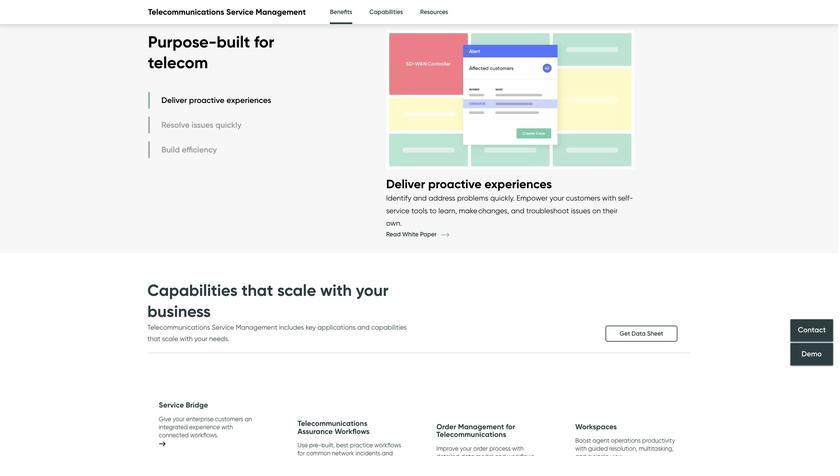 Task type: describe. For each thing, give the bounding box(es) containing it.
resolve issues quickly
[[161, 120, 242, 130]]

connected
[[159, 432, 189, 439]]

use pre-built, best practice workflows for common network incidents an
[[298, 442, 401, 456]]

your inside improve your order process with detailed data model and workflows.
[[460, 445, 472, 452]]

key
[[306, 324, 316, 332]]

0 vertical spatial that
[[242, 281, 273, 301]]

resolution,
[[610, 446, 638, 453]]

empower
[[517, 194, 548, 203]]

identify
[[386, 194, 412, 203]]

purpose-built for telecom
[[148, 32, 274, 73]]

proactive for deliver proactive experiences
[[189, 95, 225, 105]]

benefits
[[330, 8, 352, 16]]

data
[[632, 330, 646, 338]]

resolve issues quickly link
[[148, 117, 273, 133]]

read white paper link
[[386, 231, 459, 238]]

to
[[430, 206, 437, 215]]

multitasking,
[[639, 446, 674, 453]]

0 vertical spatial management
[[256, 7, 306, 17]]

guided
[[588, 446, 608, 453]]

management inside order management for telecommunications
[[458, 423, 504, 432]]

capabilities
[[371, 324, 407, 332]]

their
[[603, 206, 618, 215]]

telecom
[[148, 53, 208, 73]]

workflows. for order management for telecommunications
[[508, 453, 536, 456]]

order management for telecommunications
[[437, 423, 515, 440]]

bridge
[[186, 401, 208, 410]]

0 horizontal spatial scale
[[162, 335, 178, 343]]

tools
[[412, 206, 428, 215]]

a
[[588, 454, 592, 456]]

proactive for deliver proactive experiences identify and address problems quickly. empower your customers with self- service tools to learn, make changes, and troubleshoot issues on their own.
[[428, 177, 482, 192]]

your inside the deliver proactive experiences identify and address problems quickly. empower your customers with self- service tools to learn, make changes, and troubleshoot issues on their own.
[[550, 194, 564, 203]]

read
[[386, 231, 401, 238]]

enterprise
[[186, 416, 214, 423]]

paper
[[420, 231, 437, 238]]

0 vertical spatial service
[[226, 7, 254, 17]]

workflows
[[335, 427, 370, 436]]

process
[[490, 445, 511, 452]]

0 horizontal spatial issues
[[192, 120, 213, 130]]

capabilities for capabilities that scale with your business telecommunications service management includes key applications and capabilities that scale with your needs.
[[147, 281, 238, 301]]

model
[[476, 453, 494, 456]]

common
[[306, 450, 331, 456]]

single
[[593, 454, 609, 456]]

demo
[[802, 350, 822, 359]]

telecommunications inside telecommunications assurance workflows
[[298, 419, 368, 428]]

workspaces
[[575, 423, 617, 432]]

for inside "use pre-built, best practice workflows for common network incidents an"
[[298, 450, 305, 456]]

issues inside the deliver proactive experiences identify and address problems quickly. empower your customers with self- service tools to learn, make changes, and troubleshoot issues on their own.
[[571, 206, 591, 215]]

telecommunications service management
[[148, 7, 306, 17]]

agent
[[593, 438, 610, 445]]

0 vertical spatial scale
[[277, 281, 316, 301]]

own.
[[386, 219, 402, 228]]

best
[[336, 442, 348, 449]]

problems
[[457, 194, 489, 203]]

workflows. for service bridge
[[190, 432, 218, 439]]

applications
[[318, 324, 356, 332]]

detailed
[[437, 453, 460, 456]]

improve
[[437, 445, 459, 452]]

resolve
[[161, 120, 190, 130]]

learn,
[[439, 206, 457, 215]]

customers inside the give your enterprise customers an integrated experience with connected workflows.
[[215, 416, 243, 423]]

incidents
[[356, 450, 380, 456]]

network
[[332, 450, 354, 456]]

management inside capabilities that scale with your business telecommunications service management includes key applications and capabilities that scale with your needs.
[[236, 324, 277, 332]]

built
[[217, 32, 250, 52]]

pre-
[[309, 442, 322, 449]]

boost
[[575, 438, 591, 445]]

deliver proactive experiences
[[161, 95, 271, 105]]

deliver proactive experiences identify and address problems quickly. empower your customers with self- service tools to learn, make changes, and troubleshoot issues on their own.
[[386, 177, 633, 228]]

build efficiency
[[161, 145, 217, 155]]

customers inside the deliver proactive experiences identify and address problems quickly. empower your customers with self- service tools to learn, make changes, and troubleshoot issues on their own.
[[566, 194, 601, 203]]

purpose-
[[148, 32, 217, 52]]

telecommunications inside capabilities that scale with your business telecommunications service management includes key applications and capabilities that scale with your needs.
[[147, 324, 210, 332]]



Task type: locate. For each thing, give the bounding box(es) containing it.
proactive
[[189, 95, 225, 105], [428, 177, 482, 192]]

1 horizontal spatial that
[[242, 281, 273, 301]]

0 vertical spatial customers
[[566, 194, 601, 203]]

experiences up empower
[[485, 177, 552, 192]]

workflows
[[375, 442, 401, 449]]

give
[[159, 416, 171, 423]]

proactive up address
[[428, 177, 482, 192]]

service up give
[[159, 401, 184, 410]]

capabilities link
[[370, 0, 403, 24]]

on
[[593, 206, 601, 215]]

white
[[402, 231, 419, 238]]

with inside boost agent operations productivity with guided resolution, multitasking, and a single view.
[[575, 446, 587, 453]]

2 horizontal spatial for
[[506, 423, 515, 432]]

business
[[147, 301, 211, 322]]

service up built
[[226, 7, 254, 17]]

built,
[[321, 442, 335, 449]]

an
[[245, 416, 252, 423]]

for inside order management for telecommunications
[[506, 423, 515, 432]]

1 horizontal spatial for
[[298, 450, 305, 456]]

0 horizontal spatial workflows.
[[190, 432, 218, 439]]

1 vertical spatial service
[[212, 324, 234, 332]]

quickly
[[215, 120, 242, 130]]

1 vertical spatial issues
[[571, 206, 591, 215]]

and inside boost agent operations productivity with guided resolution, multitasking, and a single view.
[[575, 454, 587, 456]]

contact
[[798, 326, 826, 335]]

for down use at left bottom
[[298, 450, 305, 456]]

experiences up the quickly
[[227, 95, 271, 105]]

proactive inside the deliver proactive experiences identify and address problems quickly. empower your customers with self- service tools to learn, make changes, and troubleshoot issues on their own.
[[428, 177, 482, 192]]

operations
[[611, 438, 641, 445]]

service inside capabilities that scale with your business telecommunications service management includes key applications and capabilities that scale with your needs.
[[212, 324, 234, 332]]

service
[[386, 206, 410, 215]]

service up needs.
[[212, 324, 234, 332]]

quickly.
[[491, 194, 515, 203]]

sheet
[[647, 330, 663, 338]]

telecommunications up order
[[437, 431, 506, 440]]

for inside purpose-built for telecom
[[254, 32, 274, 52]]

1 vertical spatial customers
[[215, 416, 243, 423]]

1 horizontal spatial issues
[[571, 206, 591, 215]]

for for order management for telecommunications
[[506, 423, 515, 432]]

1 horizontal spatial scale
[[277, 281, 316, 301]]

capabilities inside capabilities that scale with your business telecommunications service management includes key applications and capabilities that scale with your needs.
[[147, 281, 238, 301]]

0 horizontal spatial capabilities
[[147, 281, 238, 301]]

capabilities that scale with your business telecommunications service management includes key applications and capabilities that scale with your needs.
[[147, 281, 407, 343]]

telecommunications down the business
[[147, 324, 210, 332]]

your inside the give your enterprise customers an integrated experience with connected workflows.
[[173, 416, 185, 423]]

issues left "on"
[[571, 206, 591, 215]]

experiences inside the deliver proactive experiences identify and address problems quickly. empower your customers with self- service tools to learn, make changes, and troubleshoot issues on their own.
[[485, 177, 552, 192]]

telecommunications up purpose-
[[148, 7, 224, 17]]

1 vertical spatial workflows.
[[508, 453, 536, 456]]

get
[[620, 330, 630, 338]]

telecommunications
[[148, 7, 224, 17], [147, 324, 210, 332], [298, 419, 368, 428], [437, 431, 506, 440]]

troubleshoot
[[526, 206, 569, 215]]

make changes,
[[459, 206, 509, 215]]

0 horizontal spatial experiences
[[227, 95, 271, 105]]

telecommunications inside order management for telecommunications
[[437, 431, 506, 440]]

1 vertical spatial capabilities
[[147, 281, 238, 301]]

scale
[[277, 281, 316, 301], [162, 335, 178, 343]]

management
[[256, 7, 306, 17], [236, 324, 277, 332], [458, 423, 504, 432]]

and
[[413, 194, 427, 203], [511, 206, 525, 215], [357, 324, 370, 332], [495, 453, 506, 456], [575, 454, 587, 456]]

1 vertical spatial deliver
[[386, 177, 425, 192]]

issues
[[192, 120, 213, 130], [571, 206, 591, 215]]

service bridge
[[159, 401, 208, 410]]

0 horizontal spatial that
[[147, 335, 160, 343]]

with inside the deliver proactive experiences identify and address problems quickly. empower your customers with self- service tools to learn, make changes, and troubleshoot issues on their own.
[[602, 194, 616, 203]]

practice
[[350, 442, 373, 449]]

customers left 'an'
[[215, 416, 243, 423]]

for up process
[[506, 423, 515, 432]]

1 horizontal spatial deliver
[[386, 177, 425, 192]]

your
[[550, 194, 564, 203], [356, 281, 389, 301], [194, 335, 208, 343], [173, 416, 185, 423], [460, 445, 472, 452]]

1 vertical spatial for
[[506, 423, 515, 432]]

0 vertical spatial deliver
[[161, 95, 187, 105]]

0 horizontal spatial proactive
[[189, 95, 225, 105]]

get data sheet link
[[606, 326, 678, 342]]

1 horizontal spatial experiences
[[485, 177, 552, 192]]

boost agent operations productivity with guided resolution, multitasking, and a single view.
[[575, 438, 675, 456]]

with
[[602, 194, 616, 203], [320, 281, 352, 301], [180, 335, 193, 343], [221, 424, 233, 431], [512, 445, 524, 452], [575, 446, 587, 453]]

2 vertical spatial service
[[159, 401, 184, 410]]

benefits link
[[330, 0, 352, 26]]

1 vertical spatial that
[[147, 335, 160, 343]]

use
[[298, 442, 308, 449]]

1 vertical spatial experiences
[[485, 177, 552, 192]]

deliver for deliver proactive experiences identify and address problems quickly. empower your customers with self- service tools to learn, make changes, and troubleshoot issues on their own.
[[386, 177, 425, 192]]

assurance
[[298, 427, 333, 436]]

for
[[254, 32, 274, 52], [506, 423, 515, 432], [298, 450, 305, 456]]

0 vertical spatial proactive
[[189, 95, 225, 105]]

0 vertical spatial workflows.
[[190, 432, 218, 439]]

and left capabilities
[[357, 324, 370, 332]]

includes
[[279, 324, 304, 332]]

capabilities for capabilities
[[370, 8, 403, 16]]

build efficiency link
[[148, 141, 273, 158]]

1 vertical spatial scale
[[162, 335, 178, 343]]

capabilities
[[370, 8, 403, 16], [147, 281, 238, 301]]

workflows. inside the give your enterprise customers an integrated experience with connected workflows.
[[190, 432, 218, 439]]

deliver up resolve
[[161, 95, 187, 105]]

experiences for deliver proactive experiences
[[227, 95, 271, 105]]

that
[[242, 281, 273, 301], [147, 335, 160, 343]]

and down process
[[495, 453, 506, 456]]

deliver for deliver proactive experiences
[[161, 95, 187, 105]]

productivity
[[642, 438, 675, 445]]

order
[[437, 423, 456, 432]]

with inside improve your order process with detailed data model and workflows.
[[512, 445, 524, 452]]

customers
[[566, 194, 601, 203], [215, 416, 243, 423]]

and down empower
[[511, 206, 525, 215]]

0 vertical spatial issues
[[192, 120, 213, 130]]

1 vertical spatial proactive
[[428, 177, 482, 192]]

1 horizontal spatial workflows.
[[508, 453, 536, 456]]

order
[[473, 445, 488, 452]]

demo link
[[791, 343, 833, 365]]

telecom management technology for proactive support image
[[386, 23, 635, 176]]

service
[[226, 7, 254, 17], [212, 324, 234, 332], [159, 401, 184, 410]]

resources link
[[420, 0, 448, 24]]

and up 'tools'
[[413, 194, 427, 203]]

issues up "efficiency"
[[192, 120, 213, 130]]

0 horizontal spatial customers
[[215, 416, 243, 423]]

needs.
[[209, 335, 230, 343]]

telecommunications assurance workflows
[[298, 419, 370, 436]]

view.
[[611, 454, 624, 456]]

0 horizontal spatial for
[[254, 32, 274, 52]]

build
[[161, 145, 180, 155]]

workflows. down experience
[[190, 432, 218, 439]]

data
[[461, 453, 475, 456]]

contact link
[[791, 320, 833, 342]]

integrated
[[159, 424, 188, 431]]

telecommunications up built,
[[298, 419, 368, 428]]

1 horizontal spatial customers
[[566, 194, 601, 203]]

with inside the give your enterprise customers an integrated experience with connected workflows.
[[221, 424, 233, 431]]

1 horizontal spatial proactive
[[428, 177, 482, 192]]

0 vertical spatial for
[[254, 32, 274, 52]]

improve your order process with detailed data model and workflows.
[[437, 445, 536, 456]]

resources
[[420, 8, 448, 16]]

for for purpose-built for telecom
[[254, 32, 274, 52]]

give your enterprise customers an integrated experience with connected workflows.
[[159, 416, 252, 439]]

0 vertical spatial capabilities
[[370, 8, 403, 16]]

deliver
[[161, 95, 187, 105], [386, 177, 425, 192]]

for right built
[[254, 32, 274, 52]]

proactive up resolve issues quickly link
[[189, 95, 225, 105]]

2 vertical spatial for
[[298, 450, 305, 456]]

0 horizontal spatial deliver
[[161, 95, 187, 105]]

deliver proactive experiences link
[[148, 92, 273, 109]]

0 vertical spatial experiences
[[227, 95, 271, 105]]

2 vertical spatial management
[[458, 423, 504, 432]]

1 horizontal spatial capabilities
[[370, 8, 403, 16]]

efficiency
[[182, 145, 217, 155]]

and inside improve your order process with detailed data model and workflows.
[[495, 453, 506, 456]]

workflows. inside improve your order process with detailed data model and workflows.
[[508, 453, 536, 456]]

read white paper
[[386, 231, 438, 238]]

and inside capabilities that scale with your business telecommunications service management includes key applications and capabilities that scale with your needs.
[[357, 324, 370, 332]]

workflows. down process
[[508, 453, 536, 456]]

get data sheet
[[620, 330, 663, 338]]

workflows.
[[190, 432, 218, 439], [508, 453, 536, 456]]

self-
[[618, 194, 633, 203]]

address
[[429, 194, 456, 203]]

experiences for deliver proactive experiences identify and address problems quickly. empower your customers with self- service tools to learn, make changes, and troubleshoot issues on their own.
[[485, 177, 552, 192]]

deliver up "identify"
[[386, 177, 425, 192]]

deliver inside the deliver proactive experiences identify and address problems quickly. empower your customers with self- service tools to learn, make changes, and troubleshoot issues on their own.
[[386, 177, 425, 192]]

1 vertical spatial management
[[236, 324, 277, 332]]

and left a
[[575, 454, 587, 456]]

customers up "on"
[[566, 194, 601, 203]]

experience
[[189, 424, 220, 431]]



Task type: vqa. For each thing, say whether or not it's contained in the screenshot.


